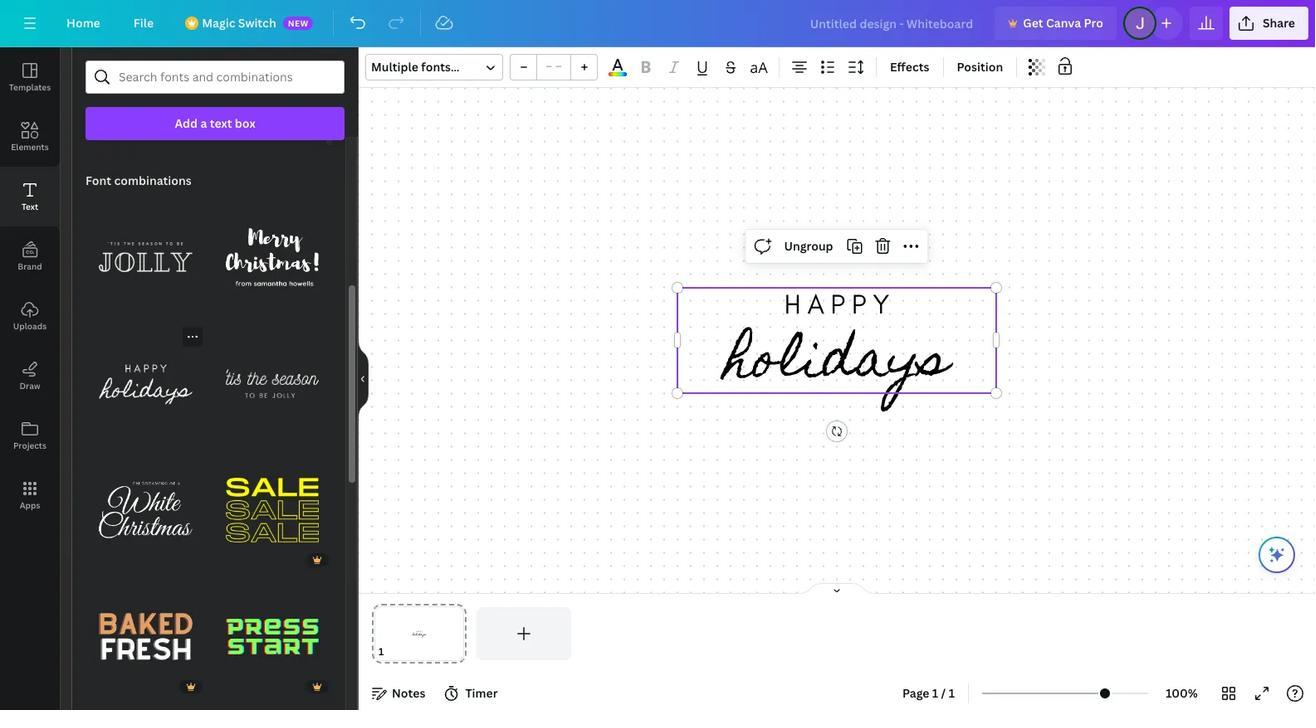 Task type: locate. For each thing, give the bounding box(es) containing it.
draw
[[19, 380, 40, 392]]

draw button
[[0, 346, 60, 406]]

multiple fonts…
[[371, 59, 459, 75]]

position
[[957, 59, 1003, 75]]

multiple
[[371, 59, 418, 75]]

position button
[[950, 54, 1010, 81]]

get
[[1023, 15, 1043, 31]]

timer
[[465, 686, 498, 702]]

1 horizontal spatial 1
[[949, 686, 955, 702]]

file
[[133, 15, 154, 31]]

canva
[[1046, 15, 1081, 31]]

ungroup button
[[777, 233, 840, 259]]

notes button
[[365, 681, 432, 707]]

100% button
[[1155, 681, 1209, 707]]

uploads
[[13, 320, 47, 332]]

happy
[[784, 288, 896, 320]]

hide image
[[358, 339, 369, 419]]

page 1 / 1
[[903, 686, 955, 702]]

Design title text field
[[797, 7, 988, 40]]

font combinations
[[86, 173, 192, 188]]

multiple fonts… button
[[365, 54, 503, 81]]

apps
[[20, 500, 40, 511]]

projects
[[13, 440, 47, 452]]

1 right '/'
[[949, 686, 955, 702]]

page
[[903, 686, 930, 702]]

magic
[[202, 15, 235, 31]]

get canva pro
[[1023, 15, 1103, 31]]

group
[[218, 25, 345, 151], [510, 54, 598, 81], [86, 187, 205, 317], [86, 324, 205, 444], [212, 451, 332, 571], [212, 567, 332, 697], [86, 577, 205, 697], [182, 694, 202, 711], [212, 694, 332, 711]]

file button
[[120, 7, 167, 40]]

add
[[175, 115, 198, 131]]

brand button
[[0, 227, 60, 286]]

1 left '/'
[[932, 686, 938, 702]]

1
[[932, 686, 938, 702], [949, 686, 955, 702]]

100%
[[1166, 686, 1198, 702]]

page 1 image
[[372, 608, 466, 661]]

0 horizontal spatial 1
[[932, 686, 938, 702]]

side panel tab list
[[0, 47, 60, 526]]

new
[[288, 17, 309, 29]]



Task type: describe. For each thing, give the bounding box(es) containing it.
apps button
[[0, 466, 60, 526]]

text
[[210, 115, 232, 131]]

templates
[[9, 81, 51, 93]]

combinations
[[114, 173, 192, 188]]

share button
[[1230, 7, 1309, 40]]

elements button
[[0, 107, 60, 167]]

switch
[[238, 15, 276, 31]]

text
[[21, 201, 38, 213]]

hide pages image
[[797, 583, 877, 596]]

share
[[1263, 15, 1295, 31]]

add a text box
[[175, 115, 255, 131]]

home link
[[53, 7, 114, 40]]

brand
[[18, 261, 42, 272]]

timer button
[[439, 681, 504, 707]]

effects button
[[883, 54, 936, 81]]

templates button
[[0, 47, 60, 107]]

text button
[[0, 167, 60, 227]]

Search fonts and combinations search field
[[119, 61, 311, 93]]

uploads button
[[0, 286, 60, 346]]

magic switch
[[202, 15, 276, 31]]

2 1 from the left
[[949, 686, 955, 702]]

effects
[[890, 59, 930, 75]]

ungroup
[[784, 238, 833, 254]]

get canva pro button
[[995, 7, 1117, 40]]

fonts…
[[421, 59, 459, 75]]

pro
[[1084, 15, 1103, 31]]

– – number field
[[542, 58, 565, 77]]

/
[[941, 686, 946, 702]]

notes
[[392, 686, 425, 702]]

box
[[235, 115, 255, 131]]

projects button
[[0, 406, 60, 466]]

add a text box button
[[86, 107, 345, 140]]

canva assistant image
[[1267, 546, 1287, 565]]

font
[[86, 173, 111, 188]]

color range image
[[609, 72, 627, 76]]

a
[[200, 115, 207, 131]]

elements
[[11, 141, 49, 153]]

main menu bar
[[0, 0, 1315, 47]]

home
[[66, 15, 100, 31]]

Page title text field
[[391, 644, 398, 661]]

1 1 from the left
[[932, 686, 938, 702]]

holidays
[[725, 311, 949, 417]]



Task type: vqa. For each thing, say whether or not it's contained in the screenshot.
Projects button
yes



